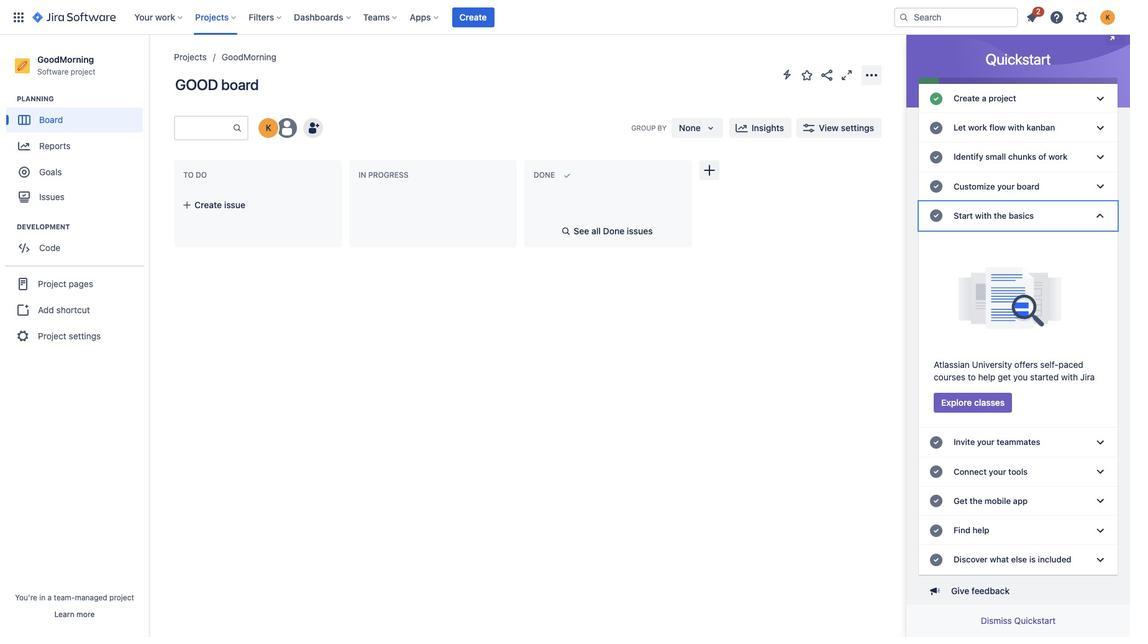 Task type: describe. For each thing, give the bounding box(es) containing it.
connect your tools
[[954, 467, 1028, 476]]

start with the basics
[[954, 211, 1034, 221]]

dashboards
[[294, 11, 343, 22]]

create a project
[[954, 93, 1017, 103]]

identify small chunks of work button
[[919, 143, 1118, 172]]

teammates
[[997, 437, 1041, 447]]

to
[[183, 170, 194, 180]]

more image
[[865, 67, 879, 82]]

create for create a project
[[954, 93, 980, 103]]

board inside the customize your board dropdown button
[[1017, 181, 1040, 191]]

issues link
[[6, 185, 143, 210]]

automations menu button icon image
[[780, 67, 795, 82]]

issues
[[39, 191, 65, 202]]

invite your teammates
[[954, 437, 1041, 447]]

2 vertical spatial project
[[109, 593, 134, 602]]

in
[[39, 593, 46, 602]]

checked image for identify
[[929, 150, 944, 165]]

more
[[77, 610, 95, 619]]

goodmorning for goodmorning
[[222, 52, 277, 62]]

help inside dropdown button
[[973, 525, 990, 535]]

insights button
[[730, 118, 792, 138]]

by
[[658, 124, 667, 132]]

chevron image for of
[[1093, 150, 1108, 165]]

atlassian
[[934, 359, 970, 370]]

your profile and settings image
[[1101, 10, 1116, 25]]

sidebar element
[[0, 35, 149, 637]]

none
[[679, 122, 701, 133]]

apps button
[[406, 7, 443, 27]]

chevron image inside find help dropdown button
[[1093, 523, 1108, 538]]

your for tools
[[989, 467, 1007, 476]]

get the mobile app
[[954, 496, 1028, 506]]

development heading
[[17, 222, 149, 232]]

your
[[134, 11, 153, 22]]

a inside dropdown button
[[982, 93, 987, 103]]

minimize image
[[1108, 28, 1123, 43]]

projects for projects popup button
[[195, 11, 229, 22]]

view settings image
[[802, 121, 817, 135]]

create for create issue
[[195, 200, 222, 210]]

create issue button
[[177, 194, 339, 216]]

your work
[[134, 11, 175, 22]]

get
[[998, 372, 1011, 382]]

basics
[[1009, 211, 1034, 221]]

goodmorning link
[[222, 50, 277, 65]]

courses
[[934, 372, 966, 382]]

star good board image
[[800, 67, 815, 82]]

customize
[[954, 181, 995, 191]]

included
[[1038, 555, 1072, 565]]

checked image for create
[[929, 91, 944, 106]]

project for goodmorning
[[71, 67, 95, 76]]

notifications image
[[1025, 10, 1040, 25]]

work for let
[[968, 123, 988, 133]]

progress
[[368, 170, 409, 180]]

flow
[[990, 123, 1006, 133]]

team-
[[54, 593, 75, 602]]

get the mobile app button
[[919, 487, 1118, 516]]

identify
[[954, 152, 984, 162]]

project for project pages
[[38, 278, 66, 289]]

add people image
[[306, 121, 321, 135]]

help inside "atlassian university offers self-paced courses to help get you started with jira"
[[979, 372, 996, 382]]

see all done issues link
[[557, 224, 660, 239]]

chevron image for with
[[1093, 120, 1108, 135]]

give feedback button
[[923, 581, 1118, 601]]

planning image
[[2, 91, 17, 106]]

1 vertical spatial quickstart
[[1015, 615, 1056, 626]]

you
[[1014, 372, 1028, 382]]

goals link
[[6, 160, 143, 185]]

start
[[954, 211, 973, 221]]

goodmorning software project
[[37, 54, 95, 76]]

chevron image for is
[[1093, 552, 1108, 567]]

project for create
[[989, 93, 1017, 103]]

your for teammates
[[978, 437, 995, 447]]

connect
[[954, 467, 987, 476]]

add shortcut
[[38, 304, 90, 315]]

checked image for get
[[929, 494, 944, 509]]

teams
[[363, 11, 390, 22]]

managed
[[75, 593, 107, 602]]

0 horizontal spatial board
[[221, 76, 259, 93]]

get
[[954, 496, 968, 506]]

add
[[38, 304, 54, 315]]

all
[[592, 226, 601, 236]]

you're
[[15, 593, 37, 602]]

identify small chunks of work
[[954, 152, 1068, 162]]

give feedback
[[952, 585, 1010, 596]]

teams button
[[360, 7, 402, 27]]

checked image for start
[[929, 209, 944, 223]]

dismiss quickstart link
[[981, 615, 1056, 626]]

connect your tools button
[[919, 457, 1118, 487]]

filters button
[[245, 7, 287, 27]]

explore classes button
[[934, 393, 1013, 413]]

checked image for find
[[929, 523, 944, 538]]

chevron image for create a project
[[1093, 91, 1108, 106]]

group containing project pages
[[5, 266, 144, 354]]

project for project settings
[[38, 331, 66, 341]]

customize your board
[[954, 181, 1040, 191]]

invite your teammates button
[[919, 428, 1118, 457]]

software
[[37, 67, 69, 76]]

add shortcut button
[[5, 298, 144, 323]]

let work flow with kanban
[[954, 123, 1056, 133]]

with inside dropdown button
[[1008, 123, 1025, 133]]

started
[[1031, 372, 1059, 382]]

checked image for let
[[929, 120, 944, 135]]

in progress
[[359, 170, 409, 180]]

chevron image for app
[[1093, 494, 1108, 509]]

projects link
[[174, 50, 207, 65]]

checked image for customize
[[929, 179, 944, 194]]

insights
[[752, 122, 784, 133]]

create column image
[[702, 163, 717, 178]]

Search this board text field
[[175, 117, 232, 139]]

0 horizontal spatial a
[[48, 593, 52, 602]]

offers
[[1015, 359, 1038, 370]]

discover what else is included button
[[919, 545, 1118, 575]]

filters
[[249, 11, 274, 22]]

jira
[[1081, 372, 1095, 382]]

invite
[[954, 437, 975, 447]]

goodmorning for goodmorning software project
[[37, 54, 94, 65]]



Task type: vqa. For each thing, say whether or not it's contained in the screenshot.
bottom available
no



Task type: locate. For each thing, give the bounding box(es) containing it.
explore
[[942, 397, 972, 408]]

6 chevron image from the top
[[1093, 552, 1108, 567]]

checked image
[[929, 150, 944, 165], [929, 179, 944, 194], [929, 209, 944, 223], [929, 523, 944, 538], [929, 552, 944, 567]]

checked image inside get the mobile app 'dropdown button'
[[929, 494, 944, 509]]

0 horizontal spatial project
[[71, 67, 95, 76]]

with inside dropdown button
[[976, 211, 992, 221]]

checked image left let
[[929, 120, 944, 135]]

development
[[17, 223, 70, 231]]

development image
[[2, 220, 17, 234]]

settings for view settings
[[841, 122, 874, 133]]

project inside "link"
[[38, 278, 66, 289]]

1 chevron image from the top
[[1093, 120, 1108, 135]]

banner containing your work
[[0, 0, 1131, 35]]

create a project button
[[919, 84, 1118, 113]]

checked image left connect
[[929, 464, 944, 479]]

view settings
[[819, 122, 874, 133]]

chevron image
[[1093, 120, 1108, 135], [1093, 150, 1108, 165], [1093, 435, 1108, 450], [1093, 494, 1108, 509], [1093, 523, 1108, 538], [1093, 552, 1108, 567]]

projects for projects "link"
[[174, 52, 207, 62]]

a
[[982, 93, 987, 103], [48, 593, 52, 602]]

checked image left identify
[[929, 150, 944, 165]]

quickstart down 'give feedback' button
[[1015, 615, 1056, 626]]

find
[[954, 525, 971, 535]]

goodmorning
[[222, 52, 277, 62], [37, 54, 94, 65]]

the inside dropdown button
[[994, 211, 1007, 221]]

3 chevron image from the top
[[1093, 435, 1108, 450]]

create right apps popup button
[[460, 11, 487, 22]]

1 horizontal spatial a
[[982, 93, 987, 103]]

checked image left discover
[[929, 552, 944, 567]]

1 vertical spatial done
[[603, 226, 625, 236]]

create inside create a project dropdown button
[[954, 93, 980, 103]]

checked image inside invite your teammates dropdown button
[[929, 435, 944, 450]]

chevron image inside invite your teammates dropdown button
[[1093, 435, 1108, 450]]

planning heading
[[17, 94, 149, 104]]

3 chevron image from the top
[[1093, 209, 1108, 223]]

0 vertical spatial work
[[155, 11, 175, 22]]

what
[[990, 555, 1009, 565]]

1 vertical spatial board
[[1017, 181, 1040, 191]]

1 chevron image from the top
[[1093, 91, 1108, 106]]

done
[[534, 170, 555, 180], [603, 226, 625, 236]]

your left tools
[[989, 467, 1007, 476]]

your down "identify small chunks of work"
[[998, 181, 1015, 191]]

your
[[998, 181, 1015, 191], [978, 437, 995, 447], [989, 467, 1007, 476]]

learn
[[54, 610, 74, 619]]

goodmorning down "filters" on the top left of the page
[[222, 52, 277, 62]]

projects inside popup button
[[195, 11, 229, 22]]

2 vertical spatial your
[[989, 467, 1007, 476]]

2 horizontal spatial create
[[954, 93, 980, 103]]

0 vertical spatial group
[[6, 94, 149, 213]]

goals
[[39, 166, 62, 177]]

give
[[952, 585, 970, 596]]

with right start
[[976, 211, 992, 221]]

the inside 'dropdown button'
[[970, 496, 983, 506]]

2 vertical spatial work
[[1049, 152, 1068, 162]]

tools
[[1009, 467, 1028, 476]]

help
[[979, 372, 996, 382], [973, 525, 990, 535]]

dashboards button
[[290, 7, 356, 27]]

0 horizontal spatial settings
[[69, 331, 101, 341]]

banner
[[0, 0, 1131, 35]]

board down goodmorning link
[[221, 76, 259, 93]]

dismiss quickstart
[[981, 615, 1056, 626]]

chevron image inside create a project dropdown button
[[1093, 91, 1108, 106]]

4 chevron image from the top
[[1093, 494, 1108, 509]]

0 vertical spatial done
[[534, 170, 555, 180]]

chevron image inside 'discover what else is included' dropdown button
[[1093, 552, 1108, 567]]

work right of
[[1049, 152, 1068, 162]]

a right in
[[48, 593, 52, 602]]

0 vertical spatial projects
[[195, 11, 229, 22]]

code group
[[6, 222, 149, 264]]

code
[[39, 242, 60, 253]]

to
[[968, 372, 976, 382]]

learn more
[[54, 610, 95, 619]]

1 vertical spatial your
[[978, 437, 995, 447]]

1 vertical spatial work
[[968, 123, 988, 133]]

checked image inside start with the basics dropdown button
[[929, 209, 944, 223]]

view
[[819, 122, 839, 133]]

0 vertical spatial board
[[221, 76, 259, 93]]

1 vertical spatial settings
[[69, 331, 101, 341]]

checked image left customize
[[929, 179, 944, 194]]

0 vertical spatial project
[[38, 278, 66, 289]]

checked image left start
[[929, 209, 944, 223]]

0 vertical spatial create
[[460, 11, 487, 22]]

5 checked image from the top
[[929, 494, 944, 509]]

3 checked image from the top
[[929, 435, 944, 450]]

settings down add shortcut 'button'
[[69, 331, 101, 341]]

checked image left the invite
[[929, 435, 944, 450]]

2
[[1037, 7, 1041, 16]]

2 chevron image from the top
[[1093, 150, 1108, 165]]

4 chevron image from the top
[[1093, 464, 1108, 479]]

small
[[986, 152, 1006, 162]]

project inside goodmorning software project
[[71, 67, 95, 76]]

project up planning heading
[[71, 67, 95, 76]]

self-
[[1041, 359, 1059, 370]]

chevron image for start with the basics
[[1093, 209, 1108, 223]]

see all done issues
[[574, 226, 653, 236]]

kanban
[[1027, 123, 1056, 133]]

2 chevron image from the top
[[1093, 179, 1108, 194]]

0 vertical spatial settings
[[841, 122, 874, 133]]

help right "find"
[[973, 525, 990, 535]]

chevron image inside let work flow with kanban dropdown button
[[1093, 120, 1108, 135]]

0 vertical spatial your
[[998, 181, 1015, 191]]

shortcut
[[56, 304, 90, 315]]

settings image
[[1075, 10, 1090, 25]]

board down chunks
[[1017, 181, 1040, 191]]

apps
[[410, 11, 431, 22]]

1 vertical spatial a
[[48, 593, 52, 602]]

1 vertical spatial create
[[954, 93, 980, 103]]

work inside dropdown button
[[968, 123, 988, 133]]

1 vertical spatial with
[[976, 211, 992, 221]]

2 horizontal spatial with
[[1062, 372, 1078, 382]]

5 chevron image from the top
[[1093, 523, 1108, 538]]

find help button
[[919, 516, 1118, 545]]

explore classes
[[942, 397, 1005, 408]]

project settings link
[[5, 323, 144, 350]]

else
[[1012, 555, 1028, 565]]

checked image for discover
[[929, 552, 944, 567]]

planning
[[17, 95, 54, 103]]

3 checked image from the top
[[929, 209, 944, 223]]

project settings
[[38, 331, 101, 341]]

quickstart up create a project dropdown button
[[986, 50, 1051, 68]]

good board
[[175, 76, 259, 93]]

with inside "atlassian university offers self-paced courses to help get you started with jira"
[[1062, 372, 1078, 382]]

0 vertical spatial a
[[982, 93, 987, 103]]

progress bar
[[919, 78, 1118, 84]]

in
[[359, 170, 366, 180]]

1 horizontal spatial settings
[[841, 122, 874, 133]]

none button
[[672, 118, 723, 138]]

1 vertical spatial help
[[973, 525, 990, 535]]

chevron image inside the customize your board dropdown button
[[1093, 179, 1108, 194]]

1 horizontal spatial work
[[968, 123, 988, 133]]

1 vertical spatial project
[[38, 331, 66, 341]]

Search field
[[894, 7, 1019, 27]]

create inside create issue button
[[195, 200, 222, 210]]

project right managed
[[109, 593, 134, 602]]

create inside "create" button
[[460, 11, 487, 22]]

2 vertical spatial with
[[1062, 372, 1078, 382]]

0 vertical spatial the
[[994, 211, 1007, 221]]

0 vertical spatial quickstart
[[986, 50, 1051, 68]]

classes
[[975, 397, 1005, 408]]

project pages link
[[5, 270, 144, 298]]

customize your board button
[[919, 172, 1118, 201]]

mobile
[[985, 496, 1011, 506]]

jira software image
[[32, 10, 116, 25], [32, 10, 116, 25]]

board
[[39, 114, 63, 125]]

project down add
[[38, 331, 66, 341]]

checked image inside let work flow with kanban dropdown button
[[929, 120, 944, 135]]

0 horizontal spatial create
[[195, 200, 222, 210]]

work right let
[[968, 123, 988, 133]]

2 vertical spatial create
[[195, 200, 222, 210]]

help image
[[1050, 10, 1065, 25]]

4 checked image from the top
[[929, 464, 944, 479]]

your work button
[[131, 7, 188, 27]]

learn more button
[[54, 610, 95, 620]]

a up the let work flow with kanban
[[982, 93, 987, 103]]

work inside dropdown button
[[1049, 152, 1068, 162]]

sidebar navigation image
[[135, 50, 163, 75]]

project
[[38, 278, 66, 289], [38, 331, 66, 341]]

2 checked image from the top
[[929, 179, 944, 194]]

with
[[1008, 123, 1025, 133], [976, 211, 992, 221], [1062, 372, 1078, 382]]

let work flow with kanban button
[[919, 113, 1118, 143]]

1 project from the top
[[38, 278, 66, 289]]

1 horizontal spatial the
[[994, 211, 1007, 221]]

1 checked image from the top
[[929, 91, 944, 106]]

1 horizontal spatial with
[[1008, 123, 1025, 133]]

chunks
[[1009, 152, 1037, 162]]

settings inside group
[[69, 331, 101, 341]]

chevron image
[[1093, 91, 1108, 106], [1093, 179, 1108, 194], [1093, 209, 1108, 223], [1093, 464, 1108, 479]]

atlassian university offers self-paced courses to help get you started with jira
[[934, 359, 1095, 382]]

chevron image inside identify small chunks of work dropdown button
[[1093, 150, 1108, 165]]

create left issue
[[195, 200, 222, 210]]

group
[[6, 94, 149, 213], [5, 266, 144, 354]]

chevron image inside get the mobile app 'dropdown button'
[[1093, 494, 1108, 509]]

chevron image inside start with the basics dropdown button
[[1093, 209, 1108, 223]]

code link
[[6, 236, 143, 261]]

reports link
[[6, 132, 143, 160]]

projects button
[[191, 7, 241, 27]]

pages
[[69, 278, 93, 289]]

discover
[[954, 555, 988, 565]]

chevron image inside the "connect your tools" dropdown button
[[1093, 464, 1108, 479]]

work
[[155, 11, 175, 22], [968, 123, 988, 133], [1049, 152, 1068, 162]]

create for create
[[460, 11, 487, 22]]

0 vertical spatial project
[[71, 67, 95, 76]]

primary element
[[7, 0, 884, 34]]

4 checked image from the top
[[929, 523, 944, 538]]

issue
[[224, 200, 246, 210]]

0 vertical spatial with
[[1008, 123, 1025, 133]]

create button
[[452, 7, 494, 27]]

chevron image for customize your board
[[1093, 179, 1108, 194]]

your for board
[[998, 181, 1015, 191]]

goodmorning up "software"
[[37, 54, 94, 65]]

the left basics
[[994, 211, 1007, 221]]

dismiss
[[981, 615, 1012, 626]]

2 checked image from the top
[[929, 120, 944, 135]]

to do
[[183, 170, 207, 180]]

1 horizontal spatial board
[[1017, 181, 1040, 191]]

1 horizontal spatial create
[[460, 11, 487, 22]]

1 vertical spatial group
[[5, 266, 144, 354]]

project up add
[[38, 278, 66, 289]]

1 horizontal spatial done
[[603, 226, 625, 236]]

enter full screen image
[[840, 67, 855, 82]]

find help
[[954, 525, 990, 535]]

work inside "dropdown button"
[[155, 11, 175, 22]]

1 checked image from the top
[[929, 150, 944, 165]]

view settings button
[[797, 118, 882, 138]]

settings
[[841, 122, 874, 133], [69, 331, 101, 341]]

project up the let work flow with kanban
[[989, 93, 1017, 103]]

issues
[[627, 226, 653, 236]]

1 horizontal spatial project
[[109, 593, 134, 602]]

work for your
[[155, 11, 175, 22]]

chevron image for connect your tools
[[1093, 464, 1108, 479]]

you're in a team-managed project
[[15, 593, 134, 602]]

with right the flow
[[1008, 123, 1025, 133]]

help down university
[[979, 372, 996, 382]]

0 horizontal spatial done
[[534, 170, 555, 180]]

1 horizontal spatial goodmorning
[[222, 52, 277, 62]]

of
[[1039, 152, 1047, 162]]

create issue
[[195, 200, 246, 210]]

your right the invite
[[978, 437, 995, 447]]

settings right view
[[841, 122, 874, 133]]

checked image left get at bottom right
[[929, 494, 944, 509]]

create up let
[[954, 93, 980, 103]]

university
[[972, 359, 1013, 370]]

1 vertical spatial project
[[989, 93, 1017, 103]]

0 vertical spatial help
[[979, 372, 996, 382]]

0 horizontal spatial the
[[970, 496, 983, 506]]

5 checked image from the top
[[929, 552, 944, 567]]

0 horizontal spatial work
[[155, 11, 175, 22]]

0 horizontal spatial with
[[976, 211, 992, 221]]

reports
[[39, 140, 71, 151]]

2 project from the top
[[38, 331, 66, 341]]

do
[[196, 170, 207, 180]]

settings inside button
[[841, 122, 874, 133]]

1 vertical spatial the
[[970, 496, 983, 506]]

is
[[1030, 555, 1036, 565]]

appswitcher icon image
[[11, 10, 26, 25]]

goal image
[[19, 167, 30, 178]]

checked image for invite
[[929, 435, 944, 450]]

goodmorning inside goodmorning software project
[[37, 54, 94, 65]]

the right get at bottom right
[[970, 496, 983, 506]]

projects up good
[[174, 52, 207, 62]]

create
[[460, 11, 487, 22], [954, 93, 980, 103], [195, 200, 222, 210]]

checked image
[[929, 91, 944, 106], [929, 120, 944, 135], [929, 435, 944, 450], [929, 464, 944, 479], [929, 494, 944, 509]]

search image
[[899, 12, 909, 22]]

2 horizontal spatial work
[[1049, 152, 1068, 162]]

project inside dropdown button
[[989, 93, 1017, 103]]

1 vertical spatial projects
[[174, 52, 207, 62]]

checked image for connect
[[929, 464, 944, 479]]

group containing board
[[6, 94, 149, 213]]

0 horizontal spatial goodmorning
[[37, 54, 94, 65]]

2 horizontal spatial project
[[989, 93, 1017, 103]]

projects up projects "link"
[[195, 11, 229, 22]]

with down paced
[[1062, 372, 1078, 382]]

work right your
[[155, 11, 175, 22]]

settings for project settings
[[69, 331, 101, 341]]

checked image left "find"
[[929, 523, 944, 538]]

checked image inside the customize your board dropdown button
[[929, 179, 944, 194]]

checked image left create a project
[[929, 91, 944, 106]]



